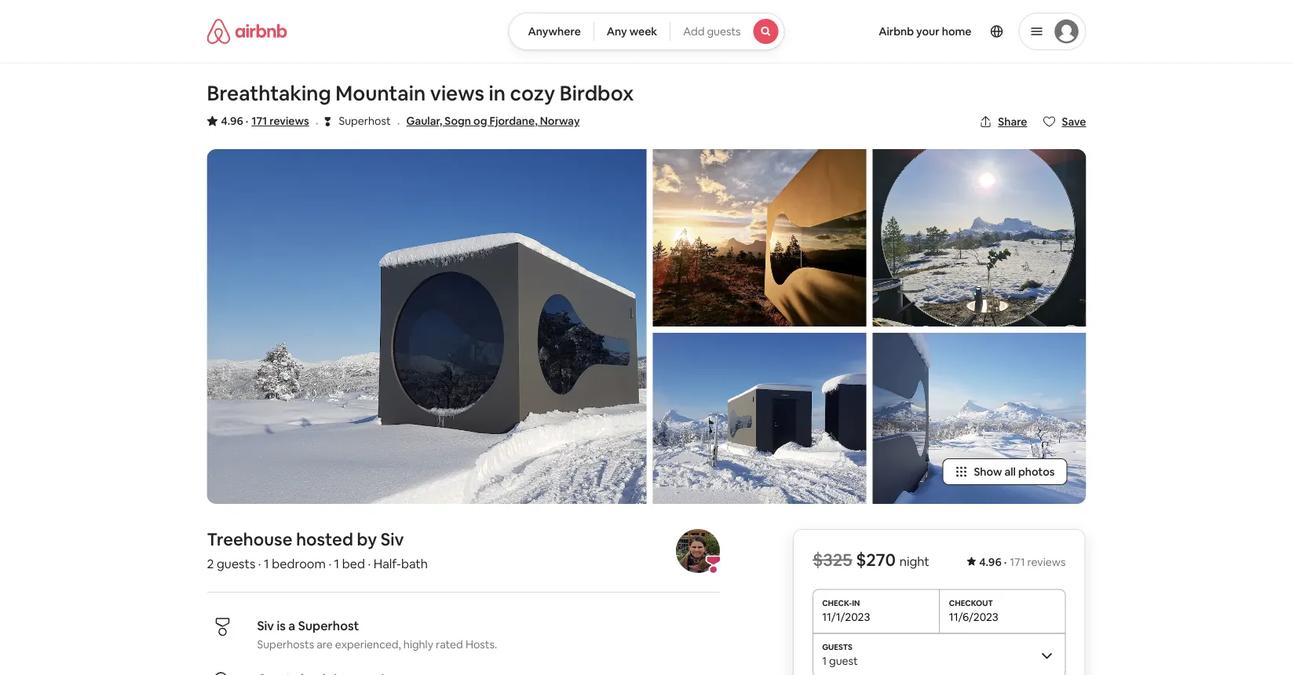 Task type: describe. For each thing, give the bounding box(es) containing it.
superhost inside siv is a superhost superhosts are experienced, highly rated hosts.
[[298, 618, 359, 634]]

save button
[[1037, 108, 1093, 135]]

0 vertical spatial 4.96
[[221, 114, 243, 128]]

add guests button
[[670, 13, 785, 50]]

breathtaking
[[207, 80, 331, 106]]

󰀃
[[325, 114, 331, 128]]

hosts.
[[466, 638, 497, 652]]

$325 $270 night
[[813, 549, 930, 572]]

any week button
[[594, 13, 671, 50]]

gaular,
[[406, 114, 443, 128]]

1 vertical spatial reviews
[[1028, 555, 1066, 570]]

views
[[430, 80, 485, 106]]

anywhere
[[528, 24, 581, 38]]

rated
[[436, 638, 463, 652]]

1 inside dropdown button
[[823, 654, 827, 668]]

1 guest
[[823, 654, 858, 668]]

show
[[975, 465, 1003, 479]]

bed
[[342, 556, 365, 572]]

· inside · gaular, sogn og fjordane, norway
[[397, 114, 400, 130]]

· gaular, sogn og fjordane, norway
[[397, 114, 580, 130]]

guests inside treehouse hosted by siv 2 guests · 1 bedroom · 1 bed · half-bath
[[217, 556, 256, 572]]

og
[[474, 114, 487, 128]]

guests inside button
[[707, 24, 741, 38]]

1 vertical spatial 171
[[1010, 555, 1026, 570]]

add
[[684, 24, 705, 38]]

siv is a superhost superhosts are experienced, highly rated hosts.
[[257, 618, 497, 652]]

any week
[[607, 24, 658, 38]]

by siv
[[357, 528, 404, 551]]

week
[[630, 24, 658, 38]]

treehouse
[[207, 528, 293, 551]]

show all photos
[[975, 465, 1055, 479]]

home
[[943, 24, 972, 38]]

anywhere button
[[509, 13, 595, 50]]

your
[[917, 24, 940, 38]]

all
[[1005, 465, 1017, 479]]

photos
[[1019, 465, 1055, 479]]

experienced,
[[335, 638, 401, 652]]

any
[[607, 24, 627, 38]]

2
[[207, 556, 214, 572]]

a
[[289, 618, 296, 634]]

11/6/2023
[[950, 610, 999, 624]]

hosted
[[296, 528, 353, 551]]

norway
[[540, 114, 580, 128]]



Task type: vqa. For each thing, say whether or not it's contained in the screenshot.
'$325 $270 NIGHT'
yes



Task type: locate. For each thing, give the bounding box(es) containing it.
superhosts
[[257, 638, 314, 652]]

4.96 · 171 reviews down breathtaking
[[221, 114, 309, 128]]

add guests
[[684, 24, 741, 38]]

1 horizontal spatial 171
[[1010, 555, 1026, 570]]

4.96 down breathtaking
[[221, 114, 243, 128]]

1 vertical spatial 4.96
[[980, 555, 1002, 570]]

airbnb
[[879, 24, 915, 38]]

cozy
[[510, 80, 556, 106]]

share
[[999, 115, 1028, 129]]

half-
[[374, 556, 401, 572]]

$325
[[813, 549, 853, 572]]

1 horizontal spatial 4.96 · 171 reviews
[[980, 555, 1066, 570]]

siv
[[257, 618, 274, 634]]

4.96
[[221, 114, 243, 128], [980, 555, 1002, 570]]

0 vertical spatial reviews
[[270, 114, 309, 128]]

0 horizontal spatial 171
[[252, 114, 267, 128]]

0 horizontal spatial 1
[[264, 556, 269, 572]]

winterwonderland! image
[[207, 149, 647, 504], [873, 333, 1087, 504]]

1 down the 'treehouse'
[[264, 556, 269, 572]]

superhost down mountain
[[339, 114, 391, 128]]

0 horizontal spatial reviews
[[270, 114, 309, 128]]

fjordane,
[[490, 114, 538, 128]]

are
[[317, 638, 333, 652]]

11/1/2023
[[823, 610, 871, 624]]

reviews
[[270, 114, 309, 128], [1028, 555, 1066, 570]]

share button
[[974, 108, 1034, 135]]

1 horizontal spatial guests
[[707, 24, 741, 38]]

4.96 · 171 reviews up 11/6/2023 on the bottom right
[[980, 555, 1066, 570]]

1 horizontal spatial reviews
[[1028, 555, 1066, 570]]

bedroom
[[272, 556, 326, 572]]

1 guest button
[[813, 634, 1066, 676]]

birdbox
[[560, 80, 634, 106]]

superhost up are
[[298, 618, 359, 634]]

breathtaking mountain views in cozy birdbox
[[207, 80, 634, 106]]

1 horizontal spatial 1
[[334, 556, 340, 572]]

haust med fantastiske haustfargar! image
[[653, 149, 867, 327]]

171
[[252, 114, 267, 128], [1010, 555, 1026, 570]]

fantastisk utsikt til storehesten og lillehesten! image
[[873, 149, 1087, 327]]

2 horizontal spatial 1
[[823, 654, 827, 668]]

0 horizontal spatial 4.96 · 171 reviews
[[221, 114, 309, 128]]

guests right add
[[707, 24, 741, 38]]

sogn
[[445, 114, 471, 128]]

flotte skiløyper rett utanfor hyttedøra på vinteren! image
[[653, 333, 867, 504]]

1 left bed
[[334, 556, 340, 572]]

0 horizontal spatial guests
[[217, 556, 256, 572]]

1 left the guest
[[823, 654, 827, 668]]

guest
[[830, 654, 858, 668]]

siv is a superhost. learn more about siv. image
[[676, 530, 720, 574], [676, 530, 720, 574]]

bath
[[401, 556, 428, 572]]

mountain
[[336, 80, 426, 106]]

1 horizontal spatial 4.96
[[980, 555, 1002, 570]]

guests
[[707, 24, 741, 38], [217, 556, 256, 572]]

superhost
[[339, 114, 391, 128], [298, 618, 359, 634]]

0 vertical spatial 4.96 · 171 reviews
[[221, 114, 309, 128]]

0 vertical spatial guests
[[707, 24, 741, 38]]

0 vertical spatial 171
[[252, 114, 267, 128]]

1 vertical spatial guests
[[217, 556, 256, 572]]

0 vertical spatial superhost
[[339, 114, 391, 128]]

4.96 · 171 reviews
[[221, 114, 309, 128], [980, 555, 1066, 570]]

·
[[246, 114, 249, 128], [316, 114, 319, 130], [397, 114, 400, 130], [1005, 555, 1007, 570], [258, 556, 261, 572], [329, 556, 332, 572], [368, 556, 371, 572]]

save
[[1063, 115, 1087, 129]]

1
[[264, 556, 269, 572], [334, 556, 340, 572], [823, 654, 827, 668]]

guests right 2
[[217, 556, 256, 572]]

highly
[[404, 638, 434, 652]]

0 horizontal spatial winterwonderland! image
[[207, 149, 647, 504]]

1 vertical spatial superhost
[[298, 618, 359, 634]]

4.96 up 11/6/2023 on the bottom right
[[980, 555, 1002, 570]]

is
[[277, 618, 286, 634]]

profile element
[[804, 0, 1087, 63]]

in
[[489, 80, 506, 106]]

1 vertical spatial 4.96 · 171 reviews
[[980, 555, 1066, 570]]

treehouse hosted by siv 2 guests · 1 bedroom · 1 bed · half-bath
[[207, 528, 428, 572]]

171 reviews button
[[252, 113, 309, 129]]

0 horizontal spatial 4.96
[[221, 114, 243, 128]]

show all photos button
[[943, 459, 1068, 486]]

none search field containing anywhere
[[509, 13, 785, 50]]

gaular, sogn og fjordane, norway button
[[406, 112, 580, 130]]

airbnb your home
[[879, 24, 972, 38]]

$270
[[857, 549, 896, 572]]

None search field
[[509, 13, 785, 50]]

airbnb your home link
[[870, 15, 982, 48]]

night
[[900, 554, 930, 570]]

1 horizontal spatial winterwonderland! image
[[873, 333, 1087, 504]]



